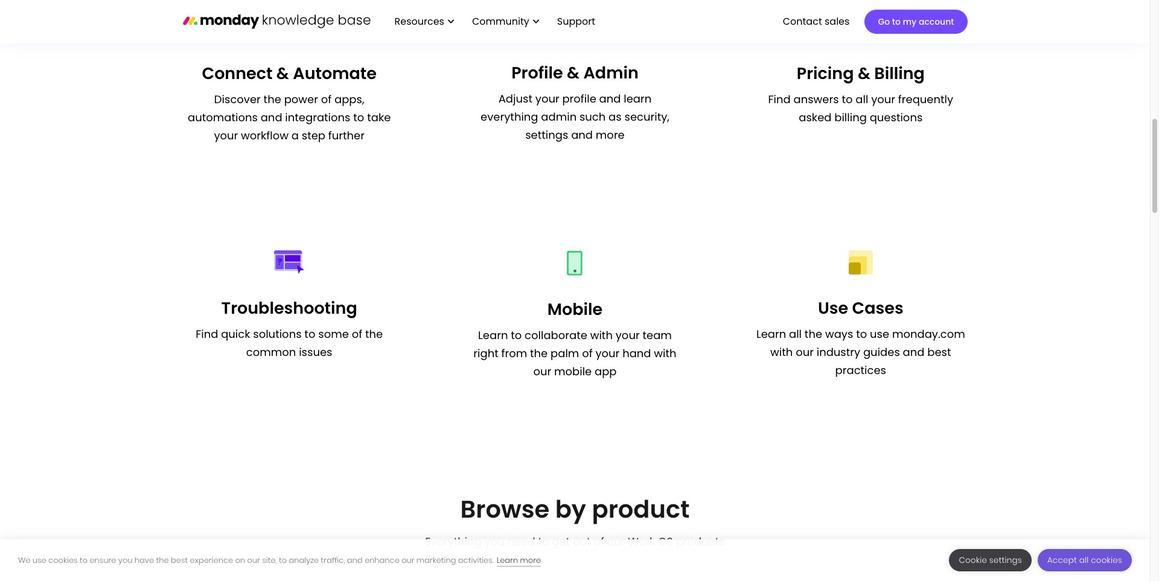 Task type: locate. For each thing, give the bounding box(es) containing it.
you left "have"
[[118, 555, 133, 566]]

1 horizontal spatial settings
[[990, 555, 1023, 567]]

our left industry
[[796, 345, 814, 360]]

cookies
[[48, 555, 78, 566], [1092, 555, 1123, 567]]

to
[[893, 16, 901, 28], [842, 92, 853, 107], [354, 110, 364, 125], [305, 327, 316, 342], [857, 327, 868, 342], [511, 328, 522, 343], [538, 535, 549, 550], [80, 555, 88, 566], [279, 555, 287, 566]]

automations
[[188, 110, 258, 125]]

settings inside button
[[990, 555, 1023, 567]]

industry
[[817, 345, 861, 360]]

all for learn
[[789, 327, 802, 342]]

more down need on the bottom of the page
[[520, 555, 541, 566]]

cookies right accept in the right bottom of the page
[[1092, 555, 1123, 567]]

use
[[870, 327, 890, 342], [33, 555, 46, 566]]

automate
[[293, 62, 377, 85]]

find for pricing & billing
[[769, 92, 791, 107]]

1 horizontal spatial all
[[856, 92, 869, 107]]

asked
[[799, 110, 832, 125]]

all left ways on the bottom right of the page
[[789, 327, 802, 342]]

resources link
[[389, 11, 460, 32]]

to left ensure
[[80, 555, 88, 566]]

settings
[[526, 127, 569, 143], [990, 555, 1023, 567]]

of right palm
[[582, 346, 593, 361]]

best inside learn all the ways to use monday.com with our industry guides and best practices
[[928, 345, 952, 360]]

everything
[[425, 535, 482, 550]]

to inside learn all the ways to use monday.com with our industry guides and best practices
[[857, 327, 868, 342]]

learn
[[624, 91, 652, 106]]

0 vertical spatial all
[[856, 92, 869, 107]]

of right some
[[352, 327, 362, 342]]

1 horizontal spatial &
[[567, 62, 580, 84]]

to inside learn to collaborate with your team right from the palm of your hand with our mobile app
[[511, 328, 522, 343]]

find left quick
[[196, 327, 218, 342]]

1 horizontal spatial you
[[485, 535, 505, 550]]

my
[[903, 16, 917, 28]]

best left experience at the bottom of the page
[[171, 555, 188, 566]]

the left ways on the bottom right of the page
[[805, 327, 823, 342]]

of inside "find quick solutions to some of the common issues"
[[352, 327, 362, 342]]

1 vertical spatial more
[[520, 555, 541, 566]]

traffic,
[[321, 555, 345, 566]]

and inside learn all the ways to use monday.com with our industry guides and best practices
[[903, 345, 925, 360]]

1 vertical spatial settings
[[990, 555, 1023, 567]]

& for connect
[[277, 62, 289, 85]]

dialog containing we use cookies to ensure you have the best experience on our site, to analyze traffic, and enhance our marketing activities.
[[0, 540, 1151, 582]]

1 horizontal spatial more
[[596, 127, 625, 143]]

cookies right the "we"
[[48, 555, 78, 566]]

1 horizontal spatial with
[[654, 346, 677, 361]]

of inside learn to collaborate with your team right from the palm of your hand with our mobile app
[[582, 346, 593, 361]]

to up issues
[[305, 327, 316, 342]]

some
[[318, 327, 349, 342]]

the right "have"
[[156, 555, 169, 566]]

step
[[302, 128, 326, 143]]

team
[[643, 328, 672, 343]]

0 horizontal spatial more
[[520, 555, 541, 566]]

1 horizontal spatial use
[[870, 327, 890, 342]]

to up billing at the right of the page
[[842, 92, 853, 107]]

with
[[591, 328, 613, 343], [771, 345, 793, 360], [654, 346, 677, 361]]

learn for mobile
[[478, 328, 508, 343]]

find quick solutions to some of the common issues
[[196, 327, 383, 360]]

main element
[[383, 0, 968, 43]]

to right ways on the bottom right of the page
[[857, 327, 868, 342]]

& for pricing
[[858, 62, 871, 85]]

frequently
[[899, 92, 954, 107]]

with down team
[[654, 346, 677, 361]]

1 horizontal spatial cookies
[[1092, 555, 1123, 567]]

to left take
[[354, 110, 364, 125]]

use right the "we"
[[33, 555, 46, 566]]

2 horizontal spatial all
[[1080, 555, 1089, 567]]

to up "from"
[[511, 328, 522, 343]]

find inside find answers to all your frequently asked billing questions
[[769, 92, 791, 107]]

0 horizontal spatial best
[[171, 555, 188, 566]]

settings right cookie at bottom
[[990, 555, 1023, 567]]

your up admin
[[536, 91, 560, 106]]

1 vertical spatial all
[[789, 327, 802, 342]]

use inside "dialog"
[[33, 555, 46, 566]]

find
[[769, 92, 791, 107], [196, 327, 218, 342]]

all right accept in the right bottom of the page
[[1080, 555, 1089, 567]]

issues
[[299, 345, 333, 360]]

all for accept
[[1080, 555, 1089, 567]]

a
[[292, 128, 299, 143]]

you up the activities. on the left bottom of the page
[[485, 535, 505, 550]]

we
[[18, 555, 31, 566]]

your
[[536, 91, 560, 106], [872, 92, 896, 107], [214, 128, 238, 143], [616, 328, 640, 343], [596, 346, 620, 361]]

your down automations
[[214, 128, 238, 143]]

learn inside learn all the ways to use monday.com with our industry guides and best practices
[[757, 327, 787, 342]]

as
[[609, 109, 622, 124]]

& up profile
[[567, 62, 580, 84]]

and down 'monday.com'
[[903, 345, 925, 360]]

support link
[[551, 11, 605, 32], [557, 14, 599, 28]]

billing
[[875, 62, 925, 85]]

1 vertical spatial find
[[196, 327, 218, 342]]

0 horizontal spatial use
[[33, 555, 46, 566]]

adjust your profile and learn everything admin such as security, settings and more
[[481, 91, 670, 143]]

0 horizontal spatial cookies
[[48, 555, 78, 566]]

2 horizontal spatial &
[[858, 62, 871, 85]]

our
[[796, 345, 814, 360], [534, 364, 552, 379], [607, 535, 625, 550], [247, 555, 260, 566], [402, 555, 415, 566]]

admin
[[541, 109, 577, 124]]

and up as
[[600, 91, 621, 106]]

1 horizontal spatial find
[[769, 92, 791, 107]]

0 vertical spatial more
[[596, 127, 625, 143]]

profile
[[512, 62, 563, 84]]

find for troubleshooting
[[196, 327, 218, 342]]

contact sales link
[[777, 11, 856, 32]]

accept
[[1048, 555, 1078, 567]]

all inside learn all the ways to use monday.com with our industry guides and best practices
[[789, 327, 802, 342]]

find inside "find quick solutions to some of the common issues"
[[196, 327, 218, 342]]

quick
[[221, 327, 250, 342]]

have
[[135, 555, 154, 566]]

all inside accept all cookies button
[[1080, 555, 1089, 567]]

hand
[[623, 346, 651, 361]]

& up find answers to all your frequently asked billing questions
[[858, 62, 871, 85]]

2 vertical spatial all
[[1080, 555, 1089, 567]]

0 vertical spatial use
[[870, 327, 890, 342]]

0 horizontal spatial settings
[[526, 127, 569, 143]]

of up integrations
[[321, 92, 332, 107]]

1 vertical spatial use
[[33, 555, 46, 566]]

collaborate
[[525, 328, 588, 343]]

with left industry
[[771, 345, 793, 360]]

sales
[[825, 14, 850, 28]]

the inside discover the power of apps, automations and integrations to take your workflow a step further
[[264, 92, 281, 107]]

work
[[628, 535, 656, 550]]

0 horizontal spatial all
[[789, 327, 802, 342]]

use up guides
[[870, 327, 890, 342]]

accept all cookies
[[1048, 555, 1123, 567]]

more
[[596, 127, 625, 143], [520, 555, 541, 566]]

out
[[573, 535, 591, 550]]

the inside learn to collaborate with your team right from the palm of your hand with our mobile app
[[530, 346, 548, 361]]

settings down admin
[[526, 127, 569, 143]]

0 horizontal spatial &
[[277, 62, 289, 85]]

2 horizontal spatial with
[[771, 345, 793, 360]]

go
[[878, 16, 890, 28]]

learn for use cases
[[757, 327, 787, 342]]

0 vertical spatial settings
[[526, 127, 569, 143]]

with inside learn all the ways to use monday.com with our industry guides and best practices
[[771, 345, 793, 360]]

0 vertical spatial best
[[928, 345, 952, 360]]

monday.com logo image
[[183, 9, 371, 34]]

learn inside learn to collaborate with your team right from the palm of your hand with our mobile app
[[478, 328, 508, 343]]

0 horizontal spatial find
[[196, 327, 218, 342]]

with up app
[[591, 328, 613, 343]]

to right go
[[893, 16, 901, 28]]

& up power
[[277, 62, 289, 85]]

support
[[557, 14, 596, 28]]

our down palm
[[534, 364, 552, 379]]

1 vertical spatial you
[[118, 555, 133, 566]]

you
[[485, 535, 505, 550], [118, 555, 133, 566]]

learn more link
[[497, 555, 541, 567]]

mobile
[[554, 364, 592, 379]]

list
[[383, 0, 605, 43]]

the left power
[[264, 92, 281, 107]]

the right "from"
[[530, 346, 548, 361]]

to inside find answers to all your frequently asked billing questions
[[842, 92, 853, 107]]

your up the questions
[[872, 92, 896, 107]]

our inside learn to collaborate with your team right from the palm of your hand with our mobile app
[[534, 364, 552, 379]]

of
[[321, 92, 332, 107], [352, 327, 362, 342], [582, 346, 593, 361], [594, 535, 605, 550]]

cases
[[853, 297, 904, 320]]

contact
[[783, 14, 823, 28]]

everything
[[481, 109, 539, 124]]

to left get in the bottom of the page
[[538, 535, 549, 550]]

and inside discover the power of apps, automations and integrations to take your workflow a step further
[[261, 110, 282, 125]]

cookies inside button
[[1092, 555, 1123, 567]]

learn to collaborate with your team right from the palm of your hand with our mobile app
[[474, 328, 677, 379]]

and down such
[[571, 127, 593, 143]]

more down as
[[596, 127, 625, 143]]

0 horizontal spatial you
[[118, 555, 133, 566]]

dialog
[[0, 540, 1151, 582]]

pricing
[[797, 62, 854, 85]]

best down 'monday.com'
[[928, 345, 952, 360]]

the right some
[[365, 327, 383, 342]]

all up billing at the right of the page
[[856, 92, 869, 107]]

pricing & billing
[[797, 62, 925, 85]]

find answers to all your frequently asked billing questions
[[769, 92, 954, 125]]

best
[[928, 345, 952, 360], [171, 555, 188, 566]]

and up workflow
[[261, 110, 282, 125]]

0 vertical spatial find
[[769, 92, 791, 107]]

find left the answers in the right of the page
[[769, 92, 791, 107]]

1 horizontal spatial best
[[928, 345, 952, 360]]

the
[[264, 92, 281, 107], [365, 327, 383, 342], [805, 327, 823, 342], [530, 346, 548, 361], [156, 555, 169, 566]]



Task type: describe. For each thing, give the bounding box(es) containing it.
your up hand
[[616, 328, 640, 343]]

analyze
[[289, 555, 319, 566]]

experience
[[190, 555, 233, 566]]

all inside find answers to all your frequently asked billing questions
[[856, 92, 869, 107]]

on
[[235, 555, 245, 566]]

to inside "find quick solutions to some of the common issues"
[[305, 327, 316, 342]]

learn all the ways to use monday.com with our industry guides and best practices
[[757, 327, 966, 378]]

right
[[474, 346, 499, 361]]

answers
[[794, 92, 839, 107]]

marketing
[[417, 555, 456, 566]]

from
[[502, 346, 527, 361]]

your inside discover the power of apps, automations and integrations to take your workflow a step further
[[214, 128, 238, 143]]

cookies for use
[[48, 555, 78, 566]]

community link
[[466, 11, 545, 32]]

app
[[595, 364, 617, 379]]

discover the power of apps, automations and integrations to take your workflow a step further
[[188, 92, 391, 143]]

our right enhance
[[402, 555, 415, 566]]

ways
[[826, 327, 854, 342]]

the inside "find quick solutions to some of the common issues"
[[365, 327, 383, 342]]

adjust
[[499, 91, 533, 106]]

get
[[552, 535, 570, 550]]

more inside the "adjust your profile and learn everything admin such as security, settings and more"
[[596, 127, 625, 143]]

troubleshooting
[[221, 297, 357, 320]]

1 vertical spatial best
[[171, 555, 188, 566]]

our inside learn all the ways to use monday.com with our industry guides and best practices
[[796, 345, 814, 360]]

the inside learn all the ways to use monday.com with our industry guides and best practices
[[805, 327, 823, 342]]

resources
[[395, 14, 445, 28]]

of inside discover the power of apps, automations and integrations to take your workflow a step further
[[321, 92, 332, 107]]

cookies for all
[[1092, 555, 1123, 567]]

settings inside the "adjust your profile and learn everything admin such as security, settings and more"
[[526, 127, 569, 143]]

practices
[[836, 363, 887, 378]]

of right out
[[594, 535, 605, 550]]

browse
[[461, 493, 550, 527]]

cookie
[[959, 555, 988, 567]]

discover
[[214, 92, 261, 107]]

cookie settings button
[[950, 550, 1032, 572]]

connect
[[202, 62, 273, 85]]

security,
[[625, 109, 670, 124]]

workflow
[[241, 128, 289, 143]]

browse by product
[[461, 493, 690, 527]]

to inside main element
[[893, 16, 901, 28]]

your up app
[[596, 346, 620, 361]]

contact sales
[[783, 14, 850, 28]]

os
[[658, 535, 673, 550]]

everything you need to get out of our work os products
[[425, 535, 725, 550]]

products
[[676, 535, 725, 550]]

cookie settings
[[959, 555, 1023, 567]]

your inside find answers to all your frequently asked billing questions
[[872, 92, 896, 107]]

ensure
[[90, 555, 116, 566]]

go to my account
[[878, 16, 955, 28]]

further
[[328, 128, 365, 143]]

and right the traffic,
[[347, 555, 363, 566]]

admin
[[584, 62, 639, 84]]

site,
[[262, 555, 277, 566]]

0 vertical spatial you
[[485, 535, 505, 550]]

by
[[555, 493, 587, 527]]

such
[[580, 109, 606, 124]]

take
[[367, 110, 391, 125]]

& for profile
[[567, 62, 580, 84]]

guides
[[864, 345, 900, 360]]

go to my account link
[[865, 10, 968, 34]]

use inside learn all the ways to use monday.com with our industry guides and best practices
[[870, 327, 890, 342]]

list containing resources
[[383, 0, 605, 43]]

accept all cookies button
[[1038, 550, 1133, 572]]

monday.com
[[893, 327, 966, 342]]

use cases
[[818, 297, 904, 320]]

profile
[[563, 91, 597, 106]]

profile & admin
[[512, 62, 639, 84]]

your inside the "adjust your profile and learn everything admin such as security, settings and more"
[[536, 91, 560, 106]]

apps,
[[335, 92, 365, 107]]

to right site,
[[279, 555, 287, 566]]

solutions
[[253, 327, 302, 342]]

0 horizontal spatial with
[[591, 328, 613, 343]]

billing
[[835, 110, 867, 125]]

community
[[472, 14, 530, 28]]

activities.
[[458, 555, 494, 566]]

our left work
[[607, 535, 625, 550]]

connect & automate
[[202, 62, 377, 85]]

we use cookies to ensure you have the best experience on our site, to analyze traffic, and enhance our marketing activities. learn more
[[18, 555, 541, 566]]

the inside "dialog"
[[156, 555, 169, 566]]

questions
[[870, 110, 923, 125]]

power
[[284, 92, 318, 107]]

use
[[818, 297, 849, 320]]

account
[[919, 16, 955, 28]]

need
[[508, 535, 536, 550]]

integrations
[[285, 110, 351, 125]]

palm
[[551, 346, 579, 361]]

enhance
[[365, 555, 400, 566]]

mobile
[[548, 298, 603, 321]]

product
[[592, 493, 690, 527]]

common
[[246, 345, 296, 360]]

our right on
[[247, 555, 260, 566]]

to inside discover the power of apps, automations and integrations to take your workflow a step further
[[354, 110, 364, 125]]



Task type: vqa. For each thing, say whether or not it's contained in the screenshot.


